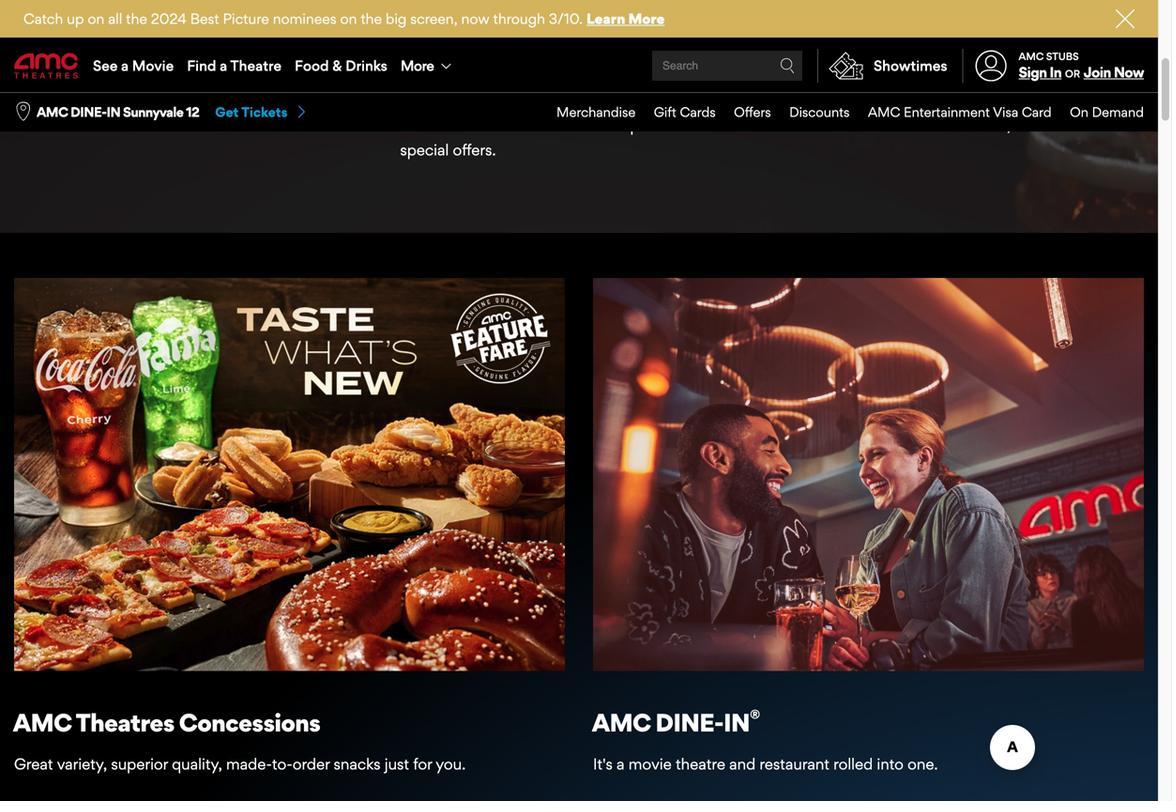 Task type: locate. For each thing, give the bounding box(es) containing it.
menu containing merchandise
[[539, 93, 1145, 131]]

2 on from the left
[[340, 10, 357, 27]]

sign in or join amc stubs element
[[963, 39, 1145, 92]]

a right find
[[220, 57, 227, 74]]

from
[[558, 116, 591, 135]]

the down ways
[[867, 116, 889, 135]]

dine- inside amc dine-in sunnyvale 12 button
[[71, 104, 107, 120]]

in inside amc dine-in ®
[[724, 708, 750, 738]]

concessions
[[609, 66, 695, 85]]

amc inside amc goes far beyond classic concessions like popcorn and fountain drinks to give you an absolutely appetizing experience. we're always innovating and exploring new ways to bring the best food and drinks to our theatres. select from the options below to learn more about the menu selections, locations and special offers.
[[400, 66, 438, 85]]

more
[[629, 10, 665, 27], [401, 57, 434, 74]]

about
[[822, 116, 863, 135]]

and right locations
[[1083, 116, 1109, 135]]

to
[[928, 66, 942, 85], [907, 91, 922, 110], [400, 116, 415, 135], [725, 116, 739, 135]]

more right the learn
[[629, 10, 665, 27]]

0 horizontal spatial in
[[107, 104, 120, 120]]

1 horizontal spatial more
[[629, 10, 665, 27]]

card
[[1022, 104, 1052, 120]]

0 vertical spatial more
[[629, 10, 665, 27]]

amc inside the amc stubs sign in or join now
[[1019, 50, 1044, 62]]

fountain
[[821, 66, 878, 85]]

theatres
[[76, 707, 174, 738]]

to-
[[272, 754, 293, 773]]

exploring
[[766, 91, 831, 110]]

on
[[1071, 104, 1089, 120]]

in for amc dine-in ®
[[724, 708, 750, 738]]

0 horizontal spatial more
[[401, 57, 434, 74]]

menu
[[0, 39, 1159, 92], [539, 93, 1145, 131]]

the
[[126, 10, 147, 27], [361, 10, 382, 27], [966, 91, 989, 110], [595, 116, 617, 135], [867, 116, 889, 135]]

cards
[[680, 104, 716, 120]]

0 horizontal spatial on
[[88, 10, 105, 27]]

1 vertical spatial more
[[401, 57, 434, 74]]

amc theatres concessions
[[13, 707, 320, 738]]

all
[[108, 10, 122, 27]]

drinks
[[882, 66, 924, 85], [1094, 91, 1136, 110]]

you
[[979, 66, 1005, 85]]

dine- up theatre
[[656, 708, 724, 738]]

and up exploring
[[790, 66, 817, 85]]

learn
[[587, 10, 626, 27]]

showtimes
[[874, 57, 948, 74]]

an
[[1009, 66, 1026, 85]]

give
[[946, 66, 976, 85]]

bring
[[926, 91, 963, 110]]

the right from
[[595, 116, 617, 135]]

selections,
[[937, 116, 1012, 135]]

best
[[190, 10, 219, 27]]

and down the popcorn
[[735, 91, 762, 110]]

amc logo image
[[14, 53, 80, 79], [14, 53, 80, 79]]

appetizing
[[400, 91, 474, 110]]

menu up merchandise link
[[0, 39, 1159, 92]]

0 vertical spatial dine-
[[71, 104, 107, 120]]

movie
[[132, 57, 174, 74]]

food
[[295, 57, 329, 74]]

more
[[781, 116, 818, 135]]

in up it's a movie theatre and restaurant rolled into one.
[[724, 708, 750, 738]]

to left learn on the top right of page
[[725, 116, 739, 135]]

rolled
[[834, 755, 874, 773]]

0 horizontal spatial dine-
[[71, 104, 107, 120]]

in left sunnyvale
[[107, 104, 120, 120]]

amc inside amc dine-in ®
[[592, 708, 651, 738]]

discounts link
[[772, 93, 850, 131]]

0 horizontal spatial drinks
[[882, 66, 924, 85]]

in
[[107, 104, 120, 120], [724, 708, 750, 738]]

into
[[877, 755, 904, 773]]

ways
[[869, 91, 904, 110]]

user profile image
[[965, 50, 1018, 81]]

amc for amc stubs sign in or join now
[[1019, 50, 1044, 62]]

feature fare image
[[14, 278, 565, 671]]

drinks
[[346, 57, 388, 74]]

through
[[493, 10, 546, 27]]

a for movie
[[121, 57, 129, 74]]

food & drinks
[[295, 57, 388, 74]]

in inside button
[[107, 104, 120, 120]]

1 horizontal spatial drinks
[[1094, 91, 1136, 110]]

1 vertical spatial drinks
[[1094, 91, 1136, 110]]

theatre
[[676, 755, 726, 773]]

and down or
[[1064, 91, 1090, 110]]

in
[[1050, 64, 1062, 81]]

gift cards
[[654, 104, 716, 120]]

sign in button
[[1019, 64, 1062, 81]]

&
[[333, 57, 342, 74]]

offers link
[[716, 93, 772, 131]]

a
[[121, 57, 129, 74], [220, 57, 227, 74], [617, 755, 625, 773]]

select
[[510, 116, 554, 135]]

offers
[[734, 104, 772, 120]]

dine-
[[71, 104, 107, 120], [656, 708, 724, 738]]

a right it's
[[617, 755, 625, 773]]

great variety, superior quality, made-to-order snacks just for you.
[[14, 754, 466, 773]]

more up appetizing
[[401, 57, 434, 74]]

on
[[88, 10, 105, 27], [340, 10, 357, 27]]

a right "see"
[[121, 57, 129, 74]]

amc entertainment visa card
[[869, 104, 1052, 120]]

amc inside button
[[37, 104, 68, 120]]

0 vertical spatial menu
[[0, 39, 1159, 92]]

on right nominees
[[340, 10, 357, 27]]

1 horizontal spatial in
[[724, 708, 750, 738]]

®
[[750, 705, 760, 728]]

made-
[[226, 754, 272, 773]]

amc dine-in theatres image
[[593, 278, 1145, 671]]

merchandise link
[[539, 93, 636, 131]]

classic
[[559, 66, 605, 85]]

amc for amc theatres concessions
[[13, 707, 72, 738]]

0 vertical spatial drinks
[[882, 66, 924, 85]]

absolutely
[[1030, 66, 1102, 85]]

big
[[386, 10, 407, 27]]

drinks down join now button
[[1094, 91, 1136, 110]]

demand
[[1093, 104, 1145, 120]]

order
[[293, 754, 330, 773]]

dine- for amc dine-in sunnyvale 12
[[71, 104, 107, 120]]

1 horizontal spatial on
[[340, 10, 357, 27]]

it's
[[593, 755, 613, 773]]

dine- inside amc dine-in ®
[[656, 708, 724, 738]]

1 horizontal spatial dine-
[[656, 708, 724, 738]]

2 horizontal spatial a
[[617, 755, 625, 773]]

1 vertical spatial menu
[[539, 93, 1145, 131]]

amc for amc dine-in ®
[[592, 708, 651, 738]]

amc dine-in sunnyvale 12 button
[[37, 103, 199, 121]]

best
[[993, 91, 1023, 110]]

offers.
[[453, 140, 496, 159]]

quality,
[[172, 754, 222, 773]]

a for movie
[[617, 755, 625, 773]]

drinks up ways
[[882, 66, 924, 85]]

get tickets
[[215, 104, 288, 120]]

sunnyvale
[[123, 104, 183, 120]]

get tickets link
[[215, 103, 308, 121]]

amc goes far beyond classic concessions like popcorn and fountain drinks to give you an absolutely appetizing experience. we're always innovating and exploring new ways to bring the best food and drinks to our theatres. select from the options below to learn more about the menu selections, locations and special offers.
[[400, 66, 1136, 159]]

movie
[[629, 755, 672, 773]]

concessions
[[179, 707, 320, 738]]

on left all
[[88, 10, 105, 27]]

and right theatre
[[730, 755, 756, 773]]

the left big
[[361, 10, 382, 27]]

dine- down "see"
[[71, 104, 107, 120]]

0 horizontal spatial a
[[121, 57, 129, 74]]

stubs
[[1047, 50, 1080, 62]]

catch up on all the 2024 best picture nominees on the big screen, now through 3/10. learn more
[[23, 10, 665, 27]]

0 vertical spatial in
[[107, 104, 120, 120]]

1 vertical spatial dine-
[[656, 708, 724, 738]]

amc dine-in sunnyvale 12
[[37, 104, 199, 120]]

1 vertical spatial in
[[724, 708, 750, 738]]

1 horizontal spatial a
[[220, 57, 227, 74]]

menu down fountain
[[539, 93, 1145, 131]]



Task type: describe. For each thing, give the bounding box(es) containing it.
in for amc dine-in sunnyvale 12
[[107, 104, 120, 120]]

one.
[[908, 755, 939, 773]]

see a movie
[[93, 57, 174, 74]]

dine- for amc dine-in ®
[[656, 708, 724, 738]]

tickets
[[242, 104, 288, 120]]

join
[[1084, 64, 1112, 81]]

amc for amc dine-in sunnyvale 12
[[37, 104, 68, 120]]

menu containing more
[[0, 39, 1159, 92]]

learn
[[743, 116, 777, 135]]

on demand
[[1071, 104, 1145, 120]]

see a movie link
[[86, 39, 180, 92]]

submit search icon image
[[780, 58, 795, 73]]

goes
[[442, 66, 476, 85]]

variety,
[[57, 754, 107, 773]]

showtimes link
[[818, 49, 948, 83]]

now
[[462, 10, 490, 27]]

2024
[[151, 10, 187, 27]]

to up menu
[[907, 91, 922, 110]]

amc for amc goes far beyond classic concessions like popcorn and fountain drinks to give you an absolutely appetizing experience. we're always innovating and exploring new ways to bring the best food and drinks to our theatres. select from the options below to learn more about the menu selections, locations and special offers.
[[400, 66, 438, 85]]

amc entertainment visa card link
[[850, 93, 1052, 131]]

visa
[[994, 104, 1019, 120]]

superior
[[111, 754, 168, 773]]

like
[[699, 66, 722, 85]]

close this dialog image
[[1126, 743, 1145, 762]]

amc dine-in ®
[[592, 705, 760, 738]]

gift cards link
[[636, 93, 716, 131]]

to left our on the left of page
[[400, 116, 415, 135]]

nominees
[[273, 10, 337, 27]]

see
[[93, 57, 118, 74]]

our
[[419, 116, 442, 135]]

it's a movie theatre and restaurant rolled into one.
[[593, 755, 939, 773]]

popcorn
[[726, 66, 786, 85]]

beyond
[[501, 66, 555, 85]]

sign
[[1019, 64, 1048, 81]]

1 on from the left
[[88, 10, 105, 27]]

innovating
[[658, 91, 732, 110]]

get
[[215, 104, 239, 120]]

learn more link
[[587, 10, 665, 27]]

just
[[385, 754, 409, 773]]

the right all
[[126, 10, 147, 27]]

find a theatre link
[[180, 39, 288, 92]]

entertainment
[[904, 104, 991, 120]]

now
[[1114, 64, 1145, 81]]

12
[[186, 104, 199, 120]]

amc stubs sign in or join now
[[1019, 50, 1145, 81]]

picture
[[223, 10, 269, 27]]

menu
[[893, 116, 933, 135]]

more button
[[394, 39, 462, 92]]

find
[[187, 57, 216, 74]]

gift
[[654, 104, 677, 120]]

new
[[835, 91, 865, 110]]

3/10.
[[549, 10, 583, 27]]

screen,
[[411, 10, 458, 27]]

snacks
[[334, 754, 381, 773]]

catch
[[23, 10, 63, 27]]

showtimes image
[[819, 49, 874, 83]]

great
[[14, 754, 53, 773]]

the up selections,
[[966, 91, 989, 110]]

up
[[67, 10, 84, 27]]

always
[[608, 91, 654, 110]]

special
[[400, 140, 449, 159]]

you.
[[436, 754, 466, 773]]

to left give
[[928, 66, 942, 85]]

find a theatre
[[187, 57, 282, 74]]

search the AMC website text field
[[660, 59, 780, 73]]

more inside more button
[[401, 57, 434, 74]]

join now button
[[1084, 64, 1145, 81]]

food
[[1027, 91, 1060, 110]]

we're
[[563, 91, 604, 110]]

theatres.
[[446, 116, 506, 135]]

locations
[[1015, 116, 1079, 135]]

options
[[621, 116, 674, 135]]

amc for amc entertainment visa card
[[869, 104, 901, 120]]

for
[[413, 754, 432, 773]]

experience.
[[478, 91, 559, 110]]

a for theatre
[[220, 57, 227, 74]]



Task type: vqa. For each thing, say whether or not it's contained in the screenshot.
life.
no



